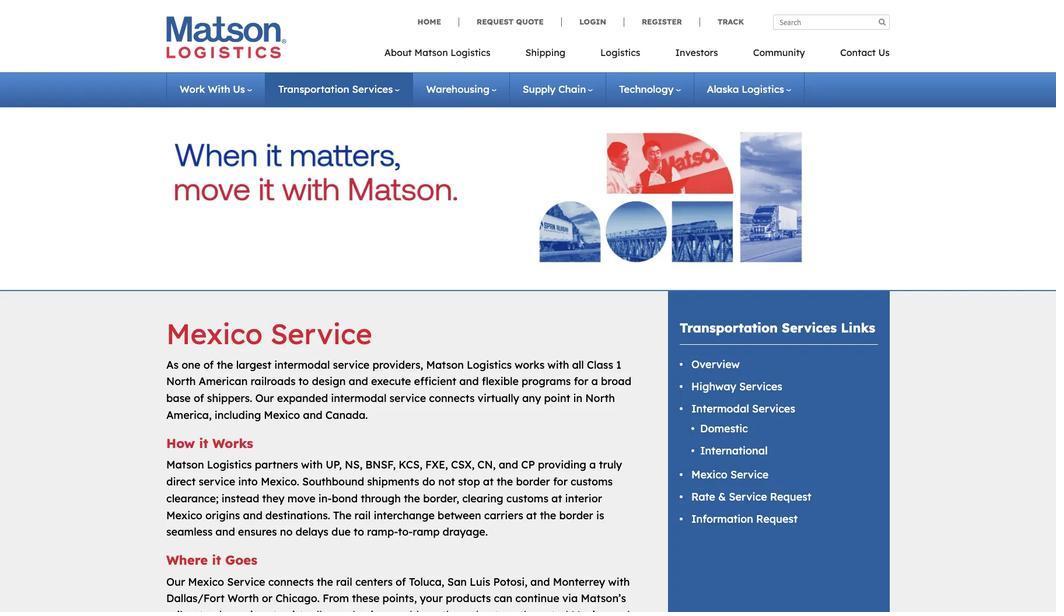 Task type: describe. For each thing, give the bounding box(es) containing it.
service up the information request link
[[729, 490, 767, 504]]

american
[[199, 375, 248, 388]]

services for intermodal services
[[752, 402, 795, 415]]

a inside matson logistics partners with up, ns, bnsf, kcs, fxe, csx, cn, and cp providing a truly direct service into mexico. southbound shipments do not stop at the border for customs clearance; instead they move in-bond through the border, clearing customs at interior mexico origins and destinations. the rail interchange between carriers at the border is seamless and ensures no delays due to ramp-to-ramp drayage.
[[589, 458, 596, 472]]

0 vertical spatial north
[[166, 375, 196, 388]]

and left cp
[[499, 458, 518, 472]]

including
[[215, 408, 261, 422]]

your
[[420, 592, 443, 605]]

ramp-
[[367, 525, 398, 539]]

virtually inside "as one of the largest intermodal service providers, matson logistics works with all class 1 north american railroads to design and execute efficient and flexible programs for a broad base of shippers. our expanded intermodal service connects virtually any point in north america, including mexico and canada."
[[478, 392, 519, 405]]

how
[[166, 435, 195, 451]]

point
[[544, 392, 570, 405]]

work
[[180, 83, 205, 95]]

0 vertical spatial border
[[516, 475, 550, 488]]

1
[[616, 358, 621, 371]]

these
[[352, 592, 380, 605]]

connects inside our mexico service connects the rail centers of toluca, san luis potosi, and monterrey with dallas/fort worth or chicago. from these points, your products can continue via matson's rail or truck services to virtually any business address throughout south central mexico a
[[268, 575, 314, 588]]

potosi,
[[493, 575, 528, 588]]

technology link
[[619, 83, 681, 95]]

and down expanded
[[303, 408, 323, 422]]

alaska
[[707, 83, 739, 95]]

matson logistics partners with up, ns, bnsf, kcs, fxe, csx, cn, and cp providing a truly direct service into mexico. southbound shipments do not stop at the border for customs clearance; instead they move in-bond through the border, clearing customs at interior mexico origins and destinations. the rail interchange between carriers at the border is seamless and ensures no delays due to ramp-to-ramp drayage.
[[166, 458, 622, 539]]

contact
[[840, 47, 876, 58]]

services for transportation services links
[[782, 320, 837, 336]]

services for highway services
[[739, 380, 782, 393]]

request inside request quote link
[[477, 17, 514, 26]]

1 vertical spatial service
[[389, 392, 426, 405]]

due
[[331, 525, 351, 539]]

works
[[212, 435, 253, 451]]

not
[[438, 475, 455, 488]]

bond
[[332, 492, 358, 505]]

login
[[579, 17, 606, 26]]

and down origins
[[215, 525, 235, 539]]

the up interchange
[[404, 492, 420, 505]]

between
[[438, 509, 481, 522]]

warehousing
[[426, 83, 490, 95]]

services for transportation services
[[352, 83, 393, 95]]

south
[[502, 609, 530, 612]]

shipping link
[[508, 43, 583, 67]]

community
[[753, 47, 805, 58]]

quote
[[516, 17, 544, 26]]

0 horizontal spatial at
[[483, 475, 494, 488]]

where it goes
[[166, 552, 257, 568]]

0 horizontal spatial us
[[233, 83, 245, 95]]

kcs,
[[399, 458, 422, 472]]

investors
[[675, 47, 718, 58]]

1 vertical spatial request
[[770, 490, 811, 504]]

transportation for transportation services links
[[680, 320, 778, 336]]

highway services
[[691, 380, 782, 393]]

home
[[418, 17, 441, 26]]

destinations.
[[265, 509, 330, 522]]

1 vertical spatial at
[[551, 492, 562, 505]]

do
[[422, 475, 435, 488]]

cp
[[521, 458, 535, 472]]

with inside our mexico service connects the rail centers of toluca, san luis potosi, and monterrey with dallas/fort worth or chicago. from these points, your products can continue via matson's rail or truck services to virtually any business address throughout south central mexico a
[[608, 575, 630, 588]]

search image
[[879, 18, 886, 26]]

it for where
[[212, 552, 221, 568]]

work with us
[[180, 83, 245, 95]]

matson inside "as one of the largest intermodal service providers, matson logistics works with all class 1 north american railroads to design and execute efficient and flexible programs for a broad base of shippers. our expanded intermodal service connects virtually any point in north america, including mexico and canada."
[[426, 358, 464, 371]]

international
[[700, 444, 768, 457]]

points,
[[383, 592, 417, 605]]

matson's
[[581, 592, 626, 605]]

the up clearing
[[497, 475, 513, 488]]

top menu navigation
[[384, 43, 890, 67]]

to inside our mexico service connects the rail centers of toluca, san luis potosi, and monterrey with dallas/fort worth or chicago. from these points, your products can continue via matson's rail or truck services to virtually any business address throughout south central mexico a
[[273, 609, 283, 612]]

mexico.
[[261, 475, 299, 488]]

bnsf,
[[365, 458, 396, 472]]

alaska services image
[[174, 120, 882, 275]]

logistics link
[[583, 43, 658, 67]]

us inside top menu navigation
[[878, 47, 890, 58]]

0 vertical spatial of
[[203, 358, 214, 371]]

connects inside "as one of the largest intermodal service providers, matson logistics works with all class 1 north american railroads to design and execute efficient and flexible programs for a broad base of shippers. our expanded intermodal service connects virtually any point in north america, including mexico and canada."
[[429, 392, 475, 405]]

san
[[447, 575, 467, 588]]

mexico service link
[[691, 468, 769, 482]]

transportation for transportation services
[[278, 83, 349, 95]]

partners
[[255, 458, 298, 472]]

technology
[[619, 83, 674, 95]]

request quote link
[[459, 17, 561, 27]]

0 vertical spatial customs
[[571, 475, 613, 488]]

from
[[323, 592, 349, 605]]

with inside matson logistics partners with up, ns, bnsf, kcs, fxe, csx, cn, and cp providing a truly direct service into mexico. southbound shipments do not stop at the border for customs clearance; instead they move in-bond through the border, clearing customs at interior mexico origins and destinations. the rail interchange between carriers at the border is seamless and ensures no delays due to ramp-to-ramp drayage.
[[301, 458, 323, 472]]

design
[[312, 375, 346, 388]]

providers,
[[372, 358, 423, 371]]

highway
[[691, 380, 736, 393]]

virtually inside our mexico service connects the rail centers of toluca, san luis potosi, and monterrey with dallas/fort worth or chicago. from these points, your products can continue via matson's rail or truck services to virtually any business address throughout south central mexico a
[[286, 609, 328, 612]]

works
[[515, 358, 545, 371]]

transportation services links section
[[654, 291, 904, 612]]

ensures
[[238, 525, 277, 539]]

where
[[166, 552, 208, 568]]

direct
[[166, 475, 196, 488]]

dallas/fort
[[166, 592, 225, 605]]

through
[[361, 492, 401, 505]]

to inside "as one of the largest intermodal service providers, matson logistics works with all class 1 north american railroads to design and execute efficient and flexible programs for a broad base of shippers. our expanded intermodal service connects virtually any point in north america, including mexico and canada."
[[298, 375, 309, 388]]

efficient
[[414, 375, 456, 388]]

up,
[[326, 458, 342, 472]]

matson logistics image
[[166, 16, 286, 58]]

0 horizontal spatial rail
[[166, 609, 183, 612]]

track
[[718, 17, 744, 26]]

and right design
[[349, 375, 368, 388]]

class
[[587, 358, 613, 371]]

mexico up dallas/fort
[[188, 575, 224, 588]]

to inside matson logistics partners with up, ns, bnsf, kcs, fxe, csx, cn, and cp providing a truly direct service into mexico. southbound shipments do not stop at the border for customs clearance; instead they move in-bond through the border, clearing customs at interior mexico origins and destinations. the rail interchange between carriers at the border is seamless and ensures no delays due to ramp-to-ramp drayage.
[[354, 525, 364, 539]]

can
[[494, 592, 512, 605]]

2 vertical spatial at
[[526, 509, 537, 522]]

alaska logistics
[[707, 83, 784, 95]]

delays
[[296, 525, 328, 539]]

toluca,
[[409, 575, 444, 588]]

community link
[[736, 43, 823, 67]]

intermodal
[[691, 402, 749, 415]]

rate
[[691, 490, 715, 504]]

home link
[[418, 17, 459, 27]]

clearance;
[[166, 492, 219, 505]]

service inside matson logistics partners with up, ns, bnsf, kcs, fxe, csx, cn, and cp providing a truly direct service into mexico. southbound shipments do not stop at the border for customs clearance; instead they move in-bond through the border, clearing customs at interior mexico origins and destinations. the rail interchange between carriers at the border is seamless and ensures no delays due to ramp-to-ramp drayage.
[[199, 475, 235, 488]]

all
[[572, 358, 584, 371]]

supply chain
[[523, 83, 586, 95]]



Task type: vqa. For each thing, say whether or not it's contained in the screenshot.
the and within the Our Mexico Service connects the rail centers of Toluca, San Luis Potosi, and Monterrey with Dallas/Fort Worth or Chicago. From these points, your products can continue via Matson's rail or truck services to virtually any business address throughout south central Mexico a
yes



Task type: locate. For each thing, give the bounding box(es) containing it.
rail right "the"
[[355, 509, 371, 522]]

to right due
[[354, 525, 364, 539]]

1 vertical spatial customs
[[506, 492, 549, 505]]

0 horizontal spatial transportation
[[278, 83, 349, 95]]

1 horizontal spatial for
[[574, 375, 588, 388]]

connects up chicago.
[[268, 575, 314, 588]]

1 horizontal spatial border
[[559, 509, 593, 522]]

request
[[477, 17, 514, 26], [770, 490, 811, 504], [756, 512, 798, 526]]

1 horizontal spatial mexico service
[[691, 468, 769, 482]]

1 horizontal spatial at
[[526, 509, 537, 522]]

with left the all
[[547, 358, 569, 371]]

request up information request at the right bottom of the page
[[770, 490, 811, 504]]

0 horizontal spatial or
[[185, 609, 196, 612]]

2 horizontal spatial at
[[551, 492, 562, 505]]

0 horizontal spatial service
[[199, 475, 235, 488]]

1 horizontal spatial intermodal
[[331, 392, 387, 405]]

transportation services links
[[680, 320, 875, 336]]

us right the with at the top
[[233, 83, 245, 95]]

central
[[533, 609, 568, 612]]

0 vertical spatial a
[[591, 375, 598, 388]]

the
[[333, 509, 352, 522]]

2 vertical spatial rail
[[166, 609, 183, 612]]

1 vertical spatial our
[[166, 575, 185, 588]]

it right how at the bottom
[[199, 435, 208, 451]]

centers
[[355, 575, 393, 588]]

intermodal services link
[[691, 402, 795, 415]]

rail up the from
[[336, 575, 352, 588]]

1 vertical spatial for
[[553, 475, 568, 488]]

domestic link
[[700, 422, 748, 435]]

with
[[547, 358, 569, 371], [301, 458, 323, 472], [608, 575, 630, 588]]

0 horizontal spatial with
[[301, 458, 323, 472]]

0 horizontal spatial north
[[166, 375, 196, 388]]

0 vertical spatial connects
[[429, 392, 475, 405]]

0 vertical spatial any
[[522, 392, 541, 405]]

0 horizontal spatial border
[[516, 475, 550, 488]]

any down the from
[[331, 609, 350, 612]]

0 vertical spatial service
[[333, 358, 370, 371]]

of right one
[[203, 358, 214, 371]]

1 vertical spatial virtually
[[286, 609, 328, 612]]

1 vertical spatial connects
[[268, 575, 314, 588]]

ramp
[[413, 525, 440, 539]]

request left quote on the top of the page
[[477, 17, 514, 26]]

monterrey
[[553, 575, 605, 588]]

our inside "as one of the largest intermodal service providers, matson logistics works with all class 1 north american railroads to design and execute efficient and flexible programs for a broad base of shippers. our expanded intermodal service connects virtually any point in north america, including mexico and canada."
[[255, 392, 274, 405]]

1 horizontal spatial us
[[878, 47, 890, 58]]

north up base
[[166, 375, 196, 388]]

0 horizontal spatial any
[[331, 609, 350, 612]]

with inside "as one of the largest intermodal service providers, matson logistics works with all class 1 north american railroads to design and execute efficient and flexible programs for a broad base of shippers. our expanded intermodal service connects virtually any point in north america, including mexico and canada."
[[547, 358, 569, 371]]

railroads
[[251, 375, 296, 388]]

1 horizontal spatial north
[[585, 392, 615, 405]]

0 vertical spatial with
[[547, 358, 569, 371]]

0 vertical spatial to
[[298, 375, 309, 388]]

1 vertical spatial border
[[559, 509, 593, 522]]

highway services link
[[691, 380, 782, 393]]

1 vertical spatial north
[[585, 392, 615, 405]]

mexico service up "largest"
[[166, 316, 372, 351]]

origins
[[205, 509, 240, 522]]

at down cn,
[[483, 475, 494, 488]]

truck
[[199, 609, 225, 612]]

for down providing
[[553, 475, 568, 488]]

1 vertical spatial us
[[233, 83, 245, 95]]

2 vertical spatial of
[[396, 575, 406, 588]]

mexico inside 'transportation services links' section
[[691, 468, 728, 482]]

1 vertical spatial any
[[331, 609, 350, 612]]

request down rate & service request "link"
[[756, 512, 798, 526]]

or
[[262, 592, 273, 605], [185, 609, 196, 612]]

register
[[642, 17, 682, 26]]

mexico inside matson logistics partners with up, ns, bnsf, kcs, fxe, csx, cn, and cp providing a truly direct service into mexico. southbound shipments do not stop at the border for customs clearance; instead they move in-bond through the border, clearing customs at interior mexico origins and destinations. the rail interchange between carriers at the border is seamless and ensures no delays due to ramp-to-ramp drayage.
[[166, 509, 202, 522]]

service up instead
[[199, 475, 235, 488]]

mexico up rate on the right bottom
[[691, 468, 728, 482]]

services down about
[[352, 83, 393, 95]]

1 horizontal spatial virtually
[[478, 392, 519, 405]]

a left truly
[[589, 458, 596, 472]]

and
[[349, 375, 368, 388], [459, 375, 479, 388], [303, 408, 323, 422], [499, 458, 518, 472], [243, 509, 262, 522], [215, 525, 235, 539], [530, 575, 550, 588]]

at right carriers
[[526, 509, 537, 522]]

service
[[333, 358, 370, 371], [389, 392, 426, 405], [199, 475, 235, 488]]

no
[[280, 525, 293, 539]]

the right carriers
[[540, 509, 556, 522]]

1 vertical spatial it
[[212, 552, 221, 568]]

1 vertical spatial transportation
[[680, 320, 778, 336]]

it for how
[[199, 435, 208, 451]]

1 vertical spatial to
[[354, 525, 364, 539]]

intermodal up canada.
[[331, 392, 387, 405]]

seamless
[[166, 525, 213, 539]]

or up services
[[262, 592, 273, 605]]

a inside "as one of the largest intermodal service providers, matson logistics works with all class 1 north american railroads to design and execute efficient and flexible programs for a broad base of shippers. our expanded intermodal service connects virtually any point in north america, including mexico and canada."
[[591, 375, 598, 388]]

southbound
[[302, 475, 364, 488]]

carriers
[[484, 509, 523, 522]]

mexico inside "as one of the largest intermodal service providers, matson logistics works with all class 1 north american railroads to design and execute efficient and flexible programs for a broad base of shippers. our expanded intermodal service connects virtually any point in north america, including mexico and canada."
[[264, 408, 300, 422]]

transportation inside 'transportation services links' section
[[680, 320, 778, 336]]

2 horizontal spatial with
[[608, 575, 630, 588]]

intermodal up design
[[274, 358, 330, 371]]

customs up interior in the bottom of the page
[[571, 475, 613, 488]]

logistics inside "as one of the largest intermodal service providers, matson logistics works with all class 1 north american railroads to design and execute efficient and flexible programs for a broad base of shippers. our expanded intermodal service connects virtually any point in north america, including mexico and canada."
[[467, 358, 512, 371]]

and inside our mexico service connects the rail centers of toluca, san luis potosi, and monterrey with dallas/fort worth or chicago. from these points, your products can continue via matson's rail or truck services to virtually any business address throughout south central mexico a
[[530, 575, 550, 588]]

at left interior in the bottom of the page
[[551, 492, 562, 505]]

any inside "as one of the largest intermodal service providers, matson logistics works with all class 1 north american railroads to design and execute efficient and flexible programs for a broad base of shippers. our expanded intermodal service connects virtually any point in north america, including mexico and canada."
[[522, 392, 541, 405]]

register link
[[624, 17, 700, 27]]

service inside our mexico service connects the rail centers of toluca, san luis potosi, and monterrey with dallas/fort worth or chicago. from these points, your products can continue via matson's rail or truck services to virtually any business address throughout south central mexico a
[[227, 575, 265, 588]]

the up the from
[[317, 575, 333, 588]]

north right 'in'
[[585, 392, 615, 405]]

0 vertical spatial our
[[255, 392, 274, 405]]

chain
[[558, 83, 586, 95]]

0 vertical spatial matson
[[414, 47, 448, 58]]

of up america,
[[194, 392, 204, 405]]

1 vertical spatial with
[[301, 458, 323, 472]]

2 vertical spatial to
[[273, 609, 283, 612]]

virtually down flexible
[[478, 392, 519, 405]]

information request
[[691, 512, 798, 526]]

a
[[591, 375, 598, 388], [589, 458, 596, 472]]

services left links
[[782, 320, 837, 336]]

2 vertical spatial service
[[199, 475, 235, 488]]

border
[[516, 475, 550, 488], [559, 509, 593, 522]]

logistics up warehousing link
[[451, 47, 490, 58]]

flexible
[[482, 375, 519, 388]]

a down class
[[591, 375, 598, 388]]

mexico up one
[[166, 316, 263, 351]]

0 vertical spatial it
[[199, 435, 208, 451]]

logistics inside matson logistics partners with up, ns, bnsf, kcs, fxe, csx, cn, and cp providing a truly direct service into mexico. southbound shipments do not stop at the border for customs clearance; instead they move in-bond through the border, clearing customs at interior mexico origins and destinations. the rail interchange between carriers at the border is seamless and ensures no delays due to ramp-to-ramp drayage.
[[207, 458, 252, 472]]

interior
[[565, 492, 602, 505]]

services
[[228, 609, 270, 612]]

0 vertical spatial mexico service
[[166, 316, 372, 351]]

one
[[182, 358, 200, 371]]

1 horizontal spatial connects
[[429, 392, 475, 405]]

1 vertical spatial of
[[194, 392, 204, 405]]

border down interior in the bottom of the page
[[559, 509, 593, 522]]

0 vertical spatial us
[[878, 47, 890, 58]]

with
[[208, 83, 230, 95]]

1 vertical spatial rail
[[336, 575, 352, 588]]

any inside our mexico service connects the rail centers of toluca, san luis potosi, and monterrey with dallas/fort worth or chicago. from these points, your products can continue via matson's rail or truck services to virtually any business address throughout south central mexico a
[[331, 609, 350, 612]]

1 horizontal spatial our
[[255, 392, 274, 405]]

Search search field
[[773, 15, 890, 30]]

transportation services link
[[278, 83, 400, 95]]

2 horizontal spatial to
[[354, 525, 364, 539]]

supply chain link
[[523, 83, 593, 95]]

virtually down chicago.
[[286, 609, 328, 612]]

0 vertical spatial or
[[262, 592, 273, 605]]

for down the all
[[574, 375, 588, 388]]

overview link
[[691, 358, 740, 371]]

services up the intermodal services
[[739, 380, 782, 393]]

interchange
[[374, 509, 435, 522]]

services down highway services
[[752, 402, 795, 415]]

2 vertical spatial matson
[[166, 458, 204, 472]]

1 horizontal spatial or
[[262, 592, 273, 605]]

1 horizontal spatial transportation
[[680, 320, 778, 336]]

mexico down matson's
[[571, 609, 607, 612]]

0 vertical spatial rail
[[355, 509, 371, 522]]

chicago.
[[275, 592, 320, 605]]

broad
[[601, 375, 631, 388]]

any down programs
[[522, 392, 541, 405]]

the
[[217, 358, 233, 371], [497, 475, 513, 488], [404, 492, 420, 505], [540, 509, 556, 522], [317, 575, 333, 588]]

luis
[[470, 575, 490, 588]]

and up continue
[[530, 575, 550, 588]]

1 vertical spatial mexico service
[[691, 468, 769, 482]]

0 vertical spatial at
[[483, 475, 494, 488]]

0 vertical spatial transportation
[[278, 83, 349, 95]]

to
[[298, 375, 309, 388], [354, 525, 364, 539], [273, 609, 283, 612]]

to-
[[398, 525, 413, 539]]

0 horizontal spatial virtually
[[286, 609, 328, 612]]

our inside our mexico service connects the rail centers of toluca, san luis potosi, and monterrey with dallas/fort worth or chicago. from these points, your products can continue via matson's rail or truck services to virtually any business address throughout south central mexico a
[[166, 575, 185, 588]]

1 vertical spatial a
[[589, 458, 596, 472]]

the inside our mexico service connects the rail centers of toluca, san luis potosi, and monterrey with dallas/fort worth or chicago. from these points, your products can continue via matson's rail or truck services to virtually any business address throughout south central mexico a
[[317, 575, 333, 588]]

1 horizontal spatial it
[[212, 552, 221, 568]]

service up design
[[333, 358, 370, 371]]

rate & service request link
[[691, 490, 811, 504]]

customs up carriers
[[506, 492, 549, 505]]

login link
[[561, 17, 624, 27]]

shipments
[[367, 475, 419, 488]]

matson up efficient
[[426, 358, 464, 371]]

service up design
[[270, 316, 372, 351]]

ns,
[[345, 458, 363, 472]]

contact us link
[[823, 43, 890, 67]]

customs
[[571, 475, 613, 488], [506, 492, 549, 505]]

matson down home
[[414, 47, 448, 58]]

1 horizontal spatial service
[[333, 358, 370, 371]]

of inside our mexico service connects the rail centers of toluca, san luis potosi, and monterrey with dallas/fort worth or chicago. from these points, your products can continue via matson's rail or truck services to virtually any business address throughout south central mexico a
[[396, 575, 406, 588]]

1 horizontal spatial any
[[522, 392, 541, 405]]

0 horizontal spatial for
[[553, 475, 568, 488]]

about matson logistics
[[384, 47, 490, 58]]

truly
[[599, 458, 622, 472]]

execute
[[371, 375, 411, 388]]

rail down dallas/fort
[[166, 609, 183, 612]]

mexico up seamless
[[166, 509, 202, 522]]

0 horizontal spatial our
[[166, 575, 185, 588]]

service down execute
[[389, 392, 426, 405]]

matson up direct
[[166, 458, 204, 472]]

0 vertical spatial for
[[574, 375, 588, 388]]

logistics down community link
[[742, 83, 784, 95]]

and up ensures
[[243, 509, 262, 522]]

border down cp
[[516, 475, 550, 488]]

logistics up flexible
[[467, 358, 512, 371]]

to up expanded
[[298, 375, 309, 388]]

logistics down works
[[207, 458, 252, 472]]

mexico down expanded
[[264, 408, 300, 422]]

with left up,
[[301, 458, 323, 472]]

1 vertical spatial intermodal
[[331, 392, 387, 405]]

request quote
[[477, 17, 544, 26]]

rail inside matson logistics partners with up, ns, bnsf, kcs, fxe, csx, cn, and cp providing a truly direct service into mexico. southbound shipments do not stop at the border for customs clearance; instead they move in-bond through the border, clearing customs at interior mexico origins and destinations. the rail interchange between carriers at the border is seamless and ensures no delays due to ramp-to-ramp drayage.
[[355, 509, 371, 522]]

the inside "as one of the largest intermodal service providers, matson logistics works with all class 1 north american railroads to design and execute efficient and flexible programs for a broad base of shippers. our expanded intermodal service connects virtually any point in north america, including mexico and canada."
[[217, 358, 233, 371]]

0 horizontal spatial mexico service
[[166, 316, 372, 351]]

base
[[166, 392, 191, 405]]

our mexico service connects the rail centers of toluca, san luis potosi, and monterrey with dallas/fort worth or chicago. from these points, your products can continue via matson's rail or truck services to virtually any business address throughout south central mexico a
[[166, 575, 630, 612]]

it left the goes
[[212, 552, 221, 568]]

the up american
[[217, 358, 233, 371]]

worth
[[228, 592, 259, 605]]

throughout
[[442, 609, 499, 612]]

0 horizontal spatial connects
[[268, 575, 314, 588]]

goes
[[225, 552, 257, 568]]

how it works
[[166, 435, 253, 451]]

via
[[562, 592, 578, 605]]

with up matson's
[[608, 575, 630, 588]]

0 vertical spatial intermodal
[[274, 358, 330, 371]]

us right contact
[[878, 47, 890, 58]]

1 horizontal spatial with
[[547, 358, 569, 371]]

for inside "as one of the largest intermodal service providers, matson logistics works with all class 1 north american railroads to design and execute efficient and flexible programs for a broad base of shippers. our expanded intermodal service connects virtually any point in north america, including mexico and canada."
[[574, 375, 588, 388]]

investors link
[[658, 43, 736, 67]]

0 horizontal spatial it
[[199, 435, 208, 451]]

and left flexible
[[459, 375, 479, 388]]

warehousing link
[[426, 83, 497, 95]]

drayage.
[[443, 525, 488, 539]]

logistics down login
[[600, 47, 640, 58]]

1 horizontal spatial customs
[[571, 475, 613, 488]]

domestic
[[700, 422, 748, 435]]

largest
[[236, 358, 271, 371]]

service up the worth
[[227, 575, 265, 588]]

matson inside matson logistics partners with up, ns, bnsf, kcs, fxe, csx, cn, and cp providing a truly direct service into mexico. southbound shipments do not stop at the border for customs clearance; instead they move in-bond through the border, clearing customs at interior mexico origins and destinations. the rail interchange between carriers at the border is seamless and ensures no delays due to ramp-to-ramp drayage.
[[166, 458, 204, 472]]

of up points,
[[396, 575, 406, 588]]

our down 'where'
[[166, 575, 185, 588]]

to down chicago.
[[273, 609, 283, 612]]

2 horizontal spatial rail
[[355, 509, 371, 522]]

fxe,
[[425, 458, 448, 472]]

0 horizontal spatial to
[[273, 609, 283, 612]]

0 vertical spatial request
[[477, 17, 514, 26]]

north
[[166, 375, 196, 388], [585, 392, 615, 405]]

connects
[[429, 392, 475, 405], [268, 575, 314, 588]]

1 horizontal spatial to
[[298, 375, 309, 388]]

1 vertical spatial or
[[185, 609, 196, 612]]

america,
[[166, 408, 212, 422]]

0 horizontal spatial intermodal
[[274, 358, 330, 371]]

matson inside the about matson logistics link
[[414, 47, 448, 58]]

clearing
[[462, 492, 503, 505]]

2 vertical spatial request
[[756, 512, 798, 526]]

business
[[353, 609, 396, 612]]

2 horizontal spatial service
[[389, 392, 426, 405]]

for inside matson logistics partners with up, ns, bnsf, kcs, fxe, csx, cn, and cp providing a truly direct service into mexico. southbound shipments do not stop at the border for customs clearance; instead they move in-bond through the border, clearing customs at interior mexico origins and destinations. the rail interchange between carriers at the border is seamless and ensures no delays due to ramp-to-ramp drayage.
[[553, 475, 568, 488]]

our down railroads
[[255, 392, 274, 405]]

or down dallas/fort
[[185, 609, 196, 612]]

0 horizontal spatial customs
[[506, 492, 549, 505]]

1 vertical spatial matson
[[426, 358, 464, 371]]

work with us link
[[180, 83, 252, 95]]

None search field
[[773, 15, 890, 30]]

connects down efficient
[[429, 392, 475, 405]]

intermodal services
[[691, 402, 795, 415]]

in
[[573, 392, 582, 405]]

0 vertical spatial virtually
[[478, 392, 519, 405]]

about
[[384, 47, 412, 58]]

1 horizontal spatial rail
[[336, 575, 352, 588]]

2 vertical spatial with
[[608, 575, 630, 588]]

mexico service inside 'transportation services links' section
[[691, 468, 769, 482]]

stop
[[458, 475, 480, 488]]

mexico service up & at the right bottom of the page
[[691, 468, 769, 482]]

service up rate & service request "link"
[[730, 468, 769, 482]]

expanded
[[277, 392, 328, 405]]



